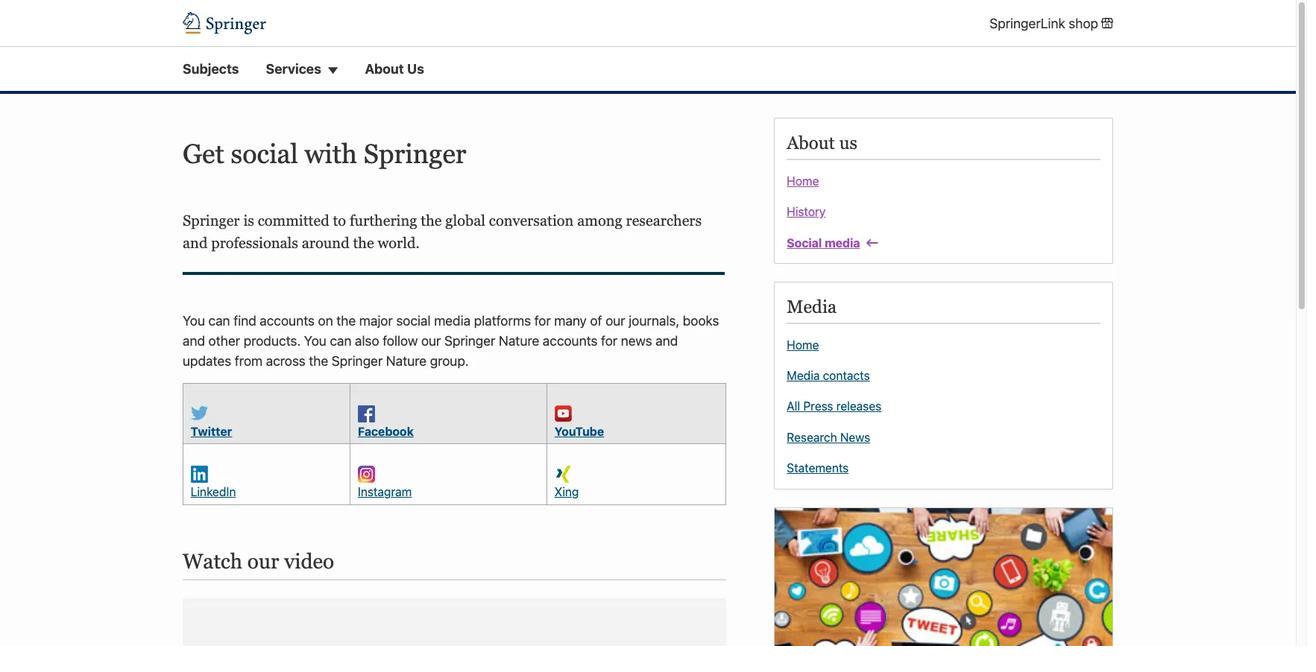 Task type: locate. For each thing, give the bounding box(es) containing it.
and up updates at the bottom
[[183, 333, 205, 349]]

1 horizontal spatial nature
[[499, 333, 539, 349]]

0 horizontal spatial you
[[183, 313, 205, 329]]

for down the of
[[601, 333, 618, 349]]

video
[[284, 550, 334, 574]]

media contacts link
[[787, 368, 870, 384]]

nature down platforms
[[499, 333, 539, 349]]

1 horizontal spatial social
[[396, 313, 431, 329]]

the
[[421, 212, 442, 229], [353, 235, 374, 251], [337, 313, 356, 329], [309, 353, 328, 369]]

committed
[[258, 212, 329, 229]]

about left us at top left
[[365, 61, 404, 77]]

0 vertical spatial media
[[787, 297, 837, 317]]

xing link
[[555, 486, 579, 499]]

research news
[[787, 431, 871, 444]]

media right social
[[825, 236, 860, 250]]

you can find accounts on the major social media platforms for many of our journals, books and other products. you can also follow our springer nature accounts for news and updates from across the springer nature group.
[[183, 313, 719, 369]]

1 horizontal spatial about
[[787, 133, 835, 153]]

from
[[235, 353, 263, 369]]

2 home link from the top
[[787, 338, 819, 353]]

get social with springer
[[183, 139, 467, 170]]

springer is committed to furthering the global conversation among researchers and professionals around the world.
[[183, 212, 702, 251]]

media for media contacts
[[787, 369, 820, 383]]

media inside you can find accounts on the major social media platforms for many of our journals, books and other products. you can also follow our springer nature accounts for news and updates from across the springer nature group.
[[434, 313, 471, 329]]

services
[[266, 61, 321, 77]]

1 vertical spatial social
[[396, 313, 431, 329]]

home link up 'media contacts'
[[787, 338, 819, 353]]

1 home from the top
[[787, 174, 819, 188]]

springer inside springer is committed to furthering the global conversation among researchers and professionals around the world.
[[183, 212, 240, 229]]

1 vertical spatial media
[[434, 313, 471, 329]]

1 vertical spatial for
[[601, 333, 618, 349]]

home
[[787, 174, 819, 188], [787, 338, 819, 352]]

us
[[840, 133, 858, 153]]

follow
[[383, 333, 418, 349]]

and inside springer is committed to furthering the global conversation among researchers and professionals around the world.
[[183, 235, 208, 251]]

1 vertical spatial about
[[787, 133, 835, 153]]

media
[[825, 236, 860, 250], [434, 313, 471, 329]]

social
[[231, 139, 298, 170], [396, 313, 431, 329]]

the right across
[[309, 353, 328, 369]]

2 home from the top
[[787, 338, 819, 352]]

0 vertical spatial accounts
[[260, 313, 315, 329]]

about for about us
[[787, 133, 835, 153]]

media
[[787, 297, 837, 317], [787, 369, 820, 383]]

springerlink shop
[[990, 15, 1099, 31]]

home inside about us "element"
[[787, 174, 819, 188]]

world.
[[378, 235, 420, 251]]

the left global
[[421, 212, 442, 229]]

social media link
[[787, 235, 878, 251]]

for left "many"
[[535, 313, 551, 329]]

0 horizontal spatial social
[[231, 139, 298, 170]]

you up updates at the bottom
[[183, 313, 205, 329]]

0 horizontal spatial can
[[208, 313, 230, 329]]

1 horizontal spatial media
[[825, 236, 860, 250]]

1 vertical spatial home
[[787, 338, 819, 352]]

our up group.
[[421, 333, 441, 349]]

0 vertical spatial nature
[[499, 333, 539, 349]]

1 horizontal spatial you
[[304, 333, 327, 349]]

0 horizontal spatial media
[[434, 313, 471, 329]]

youtube link
[[555, 425, 604, 438]]

0 horizontal spatial nature
[[386, 353, 427, 369]]

instagram
[[358, 486, 412, 499]]

you
[[183, 313, 205, 329], [304, 333, 327, 349]]

and
[[183, 235, 208, 251], [183, 333, 205, 349], [656, 333, 678, 349]]

home link
[[787, 174, 819, 189], [787, 338, 819, 353]]

all press releases
[[787, 400, 882, 414]]

about
[[365, 61, 404, 77], [787, 133, 835, 153]]

1 vertical spatial you
[[304, 333, 327, 349]]

0 vertical spatial home
[[787, 174, 819, 188]]

news
[[621, 333, 652, 349]]

linkedin
[[191, 486, 236, 499]]

1 vertical spatial can
[[330, 333, 352, 349]]

nature down "follow"
[[386, 353, 427, 369]]

1 vertical spatial nature
[[386, 353, 427, 369]]

1 horizontal spatial can
[[330, 333, 352, 349]]

1 vertical spatial our
[[421, 333, 441, 349]]

accounts down "many"
[[543, 333, 598, 349]]

0 vertical spatial about
[[365, 61, 404, 77]]

nature
[[499, 333, 539, 349], [386, 353, 427, 369]]

2 vertical spatial our
[[248, 550, 279, 574]]

springer left is
[[183, 212, 240, 229]]

media inside about us "element"
[[825, 236, 860, 250]]

0 horizontal spatial for
[[535, 313, 551, 329]]

find
[[234, 313, 256, 329]]

1 media from the top
[[787, 297, 837, 317]]

can up other on the bottom left of page
[[208, 313, 230, 329]]

springer down 'also'
[[332, 353, 383, 369]]

twitter
[[191, 425, 232, 438]]

can
[[208, 313, 230, 329], [330, 333, 352, 349]]

history link
[[787, 205, 826, 220]]

statements link
[[787, 461, 849, 477]]

many
[[554, 313, 587, 329]]

contacts
[[823, 369, 870, 383]]

you down on
[[304, 333, 327, 349]]

social up "follow"
[[396, 313, 431, 329]]

is
[[243, 212, 254, 229]]

springerlink shop link
[[990, 13, 1114, 33]]

1 vertical spatial home link
[[787, 338, 819, 353]]

1 home link from the top
[[787, 174, 819, 189]]

home up history
[[787, 174, 819, 188]]

us
[[407, 61, 424, 77]]

springer up group.
[[445, 333, 496, 349]]

social inside you can find accounts on the major social media platforms for many of our journals, books and other products. you can also follow our springer nature accounts for news and updates from across the springer nature group.
[[396, 313, 431, 329]]

platforms
[[474, 313, 531, 329]]

1 vertical spatial accounts
[[543, 333, 598, 349]]

about us
[[787, 133, 858, 153]]

media up group.
[[434, 313, 471, 329]]

about for about us
[[365, 61, 404, 77]]

major
[[359, 313, 393, 329]]

media up all
[[787, 369, 820, 383]]

0 vertical spatial media
[[825, 236, 860, 250]]

journals,
[[629, 313, 680, 329]]

research
[[787, 431, 837, 444]]

media contacts
[[787, 369, 870, 383]]

our right the of
[[606, 313, 626, 329]]

0 horizontal spatial about
[[365, 61, 404, 77]]

2 media from the top
[[787, 369, 820, 383]]

can down on
[[330, 333, 352, 349]]

springer
[[364, 139, 467, 170], [183, 212, 240, 229], [445, 333, 496, 349], [332, 353, 383, 369]]

about us element
[[774, 118, 1114, 264]]

2 horizontal spatial our
[[606, 313, 626, 329]]

and down journals,
[[656, 333, 678, 349]]

across
[[266, 353, 306, 369]]

1 horizontal spatial accounts
[[543, 333, 598, 349]]

about inside "element"
[[787, 133, 835, 153]]

home up 'media contacts'
[[787, 338, 819, 352]]

researchers
[[626, 212, 702, 229]]

books
[[683, 313, 719, 329]]

home inside media element
[[787, 338, 819, 352]]

home link up history
[[787, 174, 819, 189]]

media down social
[[787, 297, 837, 317]]

social right get
[[231, 139, 298, 170]]

0 vertical spatial for
[[535, 313, 551, 329]]

0 vertical spatial can
[[208, 313, 230, 329]]

the down 'furthering' on the left top of the page
[[353, 235, 374, 251]]

get
[[183, 139, 224, 170]]

accounts up products.
[[260, 313, 315, 329]]

0 vertical spatial home link
[[787, 174, 819, 189]]

our
[[606, 313, 626, 329], [421, 333, 441, 349], [248, 550, 279, 574]]

accounts
[[260, 313, 315, 329], [543, 333, 598, 349]]

the right on
[[337, 313, 356, 329]]

our left video
[[248, 550, 279, 574]]

1 vertical spatial media
[[787, 369, 820, 383]]

0 vertical spatial social
[[231, 139, 298, 170]]

statements
[[787, 462, 849, 475]]

for
[[535, 313, 551, 329], [601, 333, 618, 349]]

home link for about us
[[787, 174, 819, 189]]

about us link
[[365, 59, 424, 79]]

and left professionals
[[183, 235, 208, 251]]

1 horizontal spatial for
[[601, 333, 618, 349]]

0 vertical spatial you
[[183, 313, 205, 329]]

among
[[577, 212, 623, 229]]

about left the us
[[787, 133, 835, 153]]

social media image
[[775, 508, 1113, 647]]



Task type: describe. For each thing, give the bounding box(es) containing it.
facebook
[[358, 425, 414, 438]]

1 horizontal spatial our
[[421, 333, 441, 349]]

watch our video
[[183, 550, 334, 574]]

professionals
[[211, 235, 298, 251]]

0 vertical spatial our
[[606, 313, 626, 329]]

social media
[[787, 236, 860, 250]]

releases
[[837, 400, 882, 414]]

shop
[[1069, 15, 1099, 31]]

press
[[804, 400, 834, 414]]

springer home image
[[183, 12, 266, 35]]

media element
[[774, 282, 1114, 490]]

home link for media
[[787, 338, 819, 353]]

other
[[209, 333, 240, 349]]

all
[[787, 400, 800, 414]]

home for media
[[787, 338, 819, 352]]

social
[[787, 236, 822, 250]]

products.
[[244, 333, 301, 349]]

to
[[333, 212, 346, 229]]

media for media
[[787, 297, 837, 317]]

youtube
[[555, 425, 604, 438]]

watch
[[183, 550, 242, 574]]

instagram link
[[358, 486, 412, 499]]

services button
[[266, 59, 338, 79]]

also
[[355, 333, 379, 349]]

xing
[[555, 486, 579, 499]]

facebook link
[[358, 425, 414, 438]]

springer up 'furthering' on the left top of the page
[[364, 139, 467, 170]]

group.
[[430, 353, 469, 369]]

of
[[590, 313, 602, 329]]

subjects link
[[183, 59, 239, 79]]

subjects
[[183, 61, 239, 77]]

home for about us
[[787, 174, 819, 188]]

on
[[318, 313, 333, 329]]

furthering
[[350, 212, 417, 229]]

research news link
[[787, 430, 871, 446]]

springerlink
[[990, 15, 1066, 31]]

linkedin link
[[191, 486, 236, 499]]

history
[[787, 205, 826, 219]]

updates
[[183, 353, 231, 369]]

news
[[841, 431, 871, 444]]

twitter link
[[191, 425, 232, 438]]

global
[[446, 212, 486, 229]]

around
[[302, 235, 350, 251]]

all press releases link
[[787, 399, 882, 415]]

conversation
[[489, 212, 574, 229]]

0 horizontal spatial accounts
[[260, 313, 315, 329]]

with
[[305, 139, 357, 170]]

about us
[[365, 61, 424, 77]]

0 horizontal spatial our
[[248, 550, 279, 574]]



Task type: vqa. For each thing, say whether or not it's contained in the screenshot.
"And"
yes



